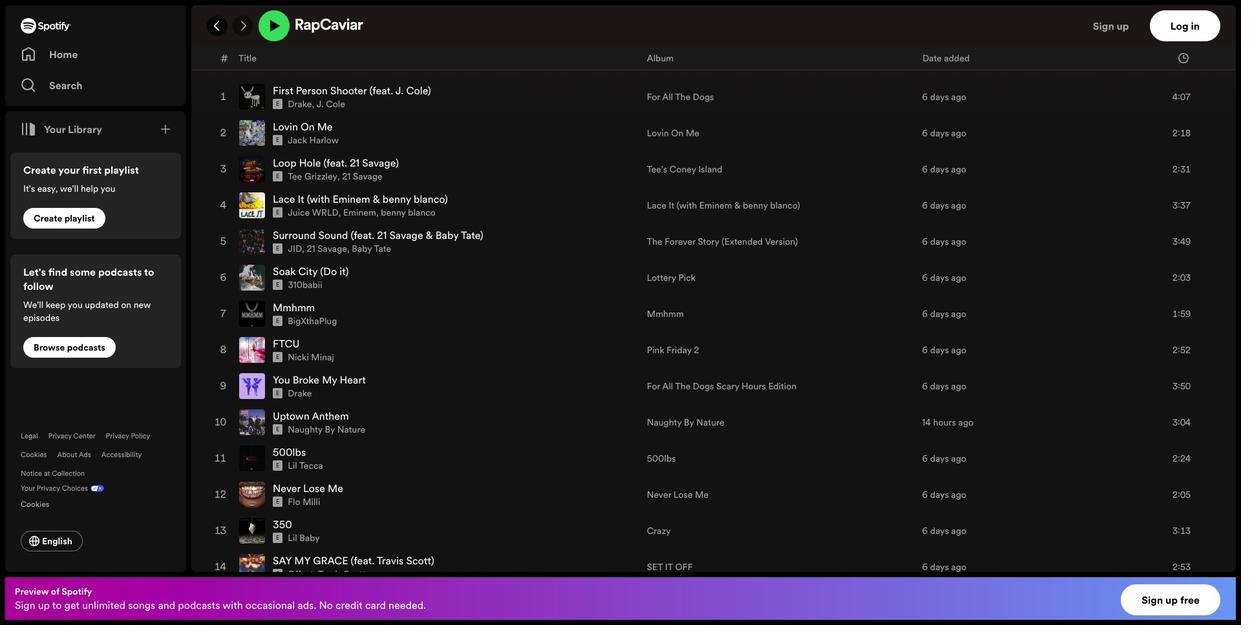 Task type: describe. For each thing, give the bounding box(es) containing it.
the for you broke my heart
[[675, 380, 691, 393]]

ago for uptown anthem
[[958, 416, 974, 429]]

soak city (do it) cell
[[239, 261, 637, 296]]

eminem for lace it (with eminem & benny blanco) e
[[333, 192, 370, 206]]

tee grizzley link
[[288, 170, 337, 183]]

1 drake link from the top
[[288, 98, 312, 111]]

hours
[[742, 380, 766, 393]]

podcasts inside let's find some podcasts to follow we'll keep you updated on new episodes
[[98, 265, 142, 279]]

create playlist
[[34, 212, 95, 225]]

explicit element for never lose me
[[273, 497, 283, 508]]

1 horizontal spatial never lose me link
[[647, 489, 709, 502]]

drake for drake
[[288, 387, 312, 400]]

privacy center
[[48, 432, 96, 442]]

e inside the 'lace it (with eminem & benny blanco) e'
[[276, 209, 279, 217]]

set it off
[[647, 561, 693, 574]]

privacy for privacy policy
[[106, 432, 129, 442]]

hours
[[933, 416, 956, 429]]

for all the dogs link
[[647, 91, 714, 104]]

never lose me
[[647, 489, 709, 502]]

2:31
[[1173, 163, 1191, 176]]

new
[[134, 299, 151, 312]]

6 days ago for say my grace (feat. travis scott)
[[922, 561, 967, 574]]

explicit element for first person shooter (feat. j. cole)
[[273, 99, 283, 109]]

main element
[[5, 5, 186, 573]]

e inside 500lbs e
[[276, 462, 279, 470]]

0 horizontal spatial j.
[[317, 98, 324, 111]]

benny for lace it (with eminem & benny blanco) e
[[383, 192, 411, 206]]

needed.
[[389, 599, 426, 613]]

sign inside preview of spotify sign up to get unlimited songs and podcasts with occasional ads. no credit card needed.
[[15, 599, 35, 613]]

tee
[[288, 170, 302, 183]]

soak
[[273, 265, 296, 279]]

2:53 cell
[[1131, 550, 1209, 585]]

legal link
[[21, 432, 38, 442]]

nicki
[[288, 351, 309, 364]]

e inside first person shooter (feat. j. cole) e
[[276, 100, 279, 108]]

top bar and user menu element
[[191, 5, 1236, 47]]

1 horizontal spatial mmhmm link
[[647, 308, 684, 321]]

about
[[57, 451, 77, 460]]

3:04
[[1173, 416, 1191, 429]]

you
[[273, 373, 290, 387]]

days for loop hole (feat. 21 savage)
[[930, 163, 949, 176]]

up for sign up free
[[1166, 593, 1178, 608]]

album
[[647, 51, 674, 64]]

e inside say my grace (feat. travis scott) e
[[276, 571, 279, 579]]

english button
[[21, 531, 83, 552]]

(feat. inside surround sound (feat. 21 savage & baby tate) e
[[351, 228, 374, 243]]

6 for 500lbs
[[922, 453, 928, 466]]

baby tate link
[[352, 243, 391, 255]]

0 horizontal spatial savage
[[318, 243, 347, 255]]

credit
[[335, 599, 363, 613]]

lil tecca link
[[288, 460, 323, 473]]

set it off link
[[647, 561, 693, 574]]

blanco) for lace it (with eminem & benny blanco)
[[770, 199, 800, 212]]

tate
[[374, 243, 391, 255]]

6 for soak city (do it)
[[922, 272, 928, 285]]

benny for lace it (with eminem & benny blanco)
[[743, 199, 768, 212]]

4:07 cell
[[1131, 80, 1209, 115]]

6 days ago for lace it (with eminem & benny blanco)
[[922, 199, 967, 212]]

2 drake link from the top
[[288, 387, 312, 400]]

person
[[296, 84, 328, 98]]

some
[[70, 265, 96, 279]]

nature inside uptown anthem cell
[[337, 424, 365, 436]]

english
[[42, 535, 72, 548]]

lil baby
[[288, 532, 320, 545]]

offset link
[[288, 568, 313, 581]]

ftcu e
[[273, 337, 300, 361]]

island
[[698, 163, 722, 176]]

, inside say my grace (feat. travis scott) cell
[[313, 568, 316, 581]]

350 link
[[273, 518, 292, 532]]

2:03
[[1173, 272, 1191, 285]]

baby inside 350 cell
[[299, 532, 320, 545]]

nicki minaj link
[[288, 351, 334, 364]]

broke
[[293, 373, 319, 387]]

easy,
[[37, 182, 58, 195]]

days for you broke my heart
[[930, 380, 949, 393]]

let's find some podcasts to follow we'll keep you updated on new episodes
[[23, 265, 154, 325]]

lovin on me cell
[[239, 116, 637, 151]]

all for you broke my heart
[[662, 380, 673, 393]]

lace it (with eminem & benny blanco) cell
[[239, 188, 637, 223]]

bigxthaplug link
[[288, 315, 337, 328]]

tate)
[[461, 228, 483, 243]]

benny for juice wrld , eminem , benny blanco
[[381, 206, 406, 219]]

podcasts inside preview of spotify sign up to get unlimited songs and podcasts with occasional ads. no credit card needed.
[[178, 599, 220, 613]]

sign up free
[[1142, 593, 1200, 608]]

naughty inside uptown anthem cell
[[288, 424, 323, 436]]

offset , travis scott
[[288, 568, 366, 581]]

me for never lose me
[[695, 489, 709, 502]]

baby inside surround sound (feat. 21 savage & baby tate) e
[[436, 228, 459, 243]]

go forward image
[[238, 21, 248, 31]]

& for lace it (with eminem & benny blanco) e
[[373, 192, 380, 206]]

privacy for privacy center
[[48, 432, 72, 442]]

lose for never lose me
[[674, 489, 693, 502]]

(feat. inside loop hole (feat. 21 savage) e
[[324, 156, 347, 170]]

days for surround sound (feat. 21 savage & baby tate)
[[930, 235, 949, 248]]

my
[[322, 373, 337, 387]]

ads.
[[298, 599, 316, 613]]

coney
[[670, 163, 696, 176]]

follow
[[23, 279, 54, 293]]

days for lace it (with eminem & benny blanco)
[[930, 199, 949, 212]]

keep
[[46, 299, 66, 312]]

explicit element for soak city (do it)
[[273, 280, 283, 290]]

sign for sign up free
[[1142, 593, 1163, 608]]

shooter
[[330, 84, 367, 98]]

bigxthaplug
[[288, 315, 337, 328]]

story
[[698, 235, 719, 248]]

dogs for you broke my heart
[[693, 380, 714, 393]]

sign up button
[[1088, 10, 1150, 41]]

browse podcasts
[[34, 341, 105, 354]]

2:05
[[1173, 489, 1191, 502]]

privacy center link
[[48, 432, 96, 442]]

sign for sign up
[[1093, 19, 1114, 33]]

1 horizontal spatial nature
[[696, 416, 724, 429]]

0 horizontal spatial travis
[[318, 568, 342, 581]]

by inside uptown anthem cell
[[325, 424, 335, 436]]

the for first person shooter (feat. j. cole)
[[675, 91, 691, 104]]

(feat. inside first person shooter (feat. j. cole) e
[[369, 84, 393, 98]]

6 days ago for first person shooter (feat. j. cole)
[[922, 91, 967, 104]]

me for never lose me e
[[328, 482, 343, 496]]

explicit element for 350
[[273, 533, 283, 544]]

all for first person shooter (feat. j. cole)
[[662, 91, 673, 104]]

6 for surround sound (feat. 21 savage & baby tate)
[[922, 235, 928, 248]]

friday
[[667, 344, 692, 357]]

legal
[[21, 432, 38, 442]]

and
[[158, 599, 175, 613]]

ago for say my grace (feat. travis scott)
[[951, 561, 967, 574]]

6 days ago for lovin on me
[[922, 127, 967, 140]]

uptown anthem e
[[273, 409, 349, 434]]

days for say my grace (feat. travis scott)
[[930, 561, 949, 574]]

your library
[[44, 122, 102, 136]]

soak city (do it) e
[[273, 265, 349, 289]]

flo
[[288, 496, 300, 509]]

lottery
[[647, 272, 676, 285]]

& inside surround sound (feat. 21 savage & baby tate) e
[[426, 228, 433, 243]]

ago for lace it (with eminem & benny blanco)
[[951, 199, 967, 212]]

loop hole (feat. 21 savage) e
[[273, 156, 399, 180]]

to inside preview of spotify sign up to get unlimited songs and podcasts with occasional ads. no credit card needed.
[[52, 599, 62, 613]]

get
[[64, 599, 80, 613]]

days for 500lbs
[[930, 453, 949, 466]]

6 days ago for 350
[[922, 525, 967, 538]]

eminem for lace it (with eminem & benny blanco)
[[699, 199, 732, 212]]

podcasts inside 'link'
[[67, 341, 105, 354]]

duration image
[[1179, 53, 1189, 63]]

it for lace it (with eminem & benny blanco)
[[669, 199, 674, 212]]

blanco) for lace it (with eminem & benny blanco) e
[[414, 192, 448, 206]]

, inside loop hole (feat. 21 savage) cell
[[337, 170, 340, 183]]

cole
[[326, 98, 345, 111]]

playlist inside button
[[64, 212, 95, 225]]

up inside preview of spotify sign up to get unlimited songs and podcasts with occasional ads. no credit card needed.
[[38, 599, 50, 613]]

500lbs for 500lbs
[[647, 453, 676, 466]]

to inside let's find some podcasts to follow we'll keep you updated on new episodes
[[144, 265, 154, 279]]

3:37
[[1173, 199, 1191, 212]]

spotify
[[62, 586, 92, 599]]

ago for soak city (do it)
[[951, 272, 967, 285]]

uptown
[[273, 409, 310, 424]]

days for soak city (do it)
[[930, 272, 949, 285]]

home
[[49, 47, 78, 61]]

explicit element for uptown anthem
[[273, 425, 283, 435]]

lace for lace it (with eminem & benny blanco) e
[[273, 192, 295, 206]]

6 days ago for ftcu
[[922, 344, 967, 357]]

library
[[68, 122, 102, 136]]

for for you broke my heart
[[647, 380, 660, 393]]

6 for mmhmm
[[922, 308, 928, 321]]

2
[[694, 344, 699, 357]]

me for lovin on me
[[686, 127, 699, 140]]

benny blanco link
[[381, 206, 436, 219]]

explicit element for mmhmm
[[273, 316, 283, 327]]

1 horizontal spatial 500lbs link
[[647, 453, 676, 466]]

j. cole link
[[317, 98, 345, 111]]

days for 350
[[930, 525, 949, 538]]

ads
[[79, 451, 91, 460]]

6 for lovin on me
[[922, 127, 928, 140]]

version)
[[765, 235, 798, 248]]

(feat. inside say my grace (feat. travis scott) e
[[351, 554, 374, 568]]

2:18
[[1173, 127, 1191, 140]]

explicit element for lace it (with eminem & benny blanco)
[[273, 208, 283, 218]]

& for lace it (with eminem & benny blanco)
[[734, 199, 741, 212]]

0 horizontal spatial lovin on me link
[[273, 120, 333, 134]]

0 horizontal spatial naughty by nature link
[[288, 424, 365, 436]]

crazy link
[[647, 525, 671, 538]]

6 for ftcu
[[922, 344, 928, 357]]

2:24
[[1173, 453, 1191, 466]]

500lbs cell
[[239, 442, 637, 477]]

travis inside say my grace (feat. travis scott) e
[[377, 554, 404, 568]]

edition
[[768, 380, 797, 393]]

tee's coney island link
[[647, 163, 722, 176]]

e inside loop hole (feat. 21 savage) e
[[276, 173, 279, 180]]

you broke my heart link
[[273, 373, 366, 387]]



Task type: locate. For each thing, give the bounding box(es) containing it.
ago for 350
[[951, 525, 967, 538]]

loop hole (feat. 21 savage) cell
[[239, 152, 637, 187]]

1 drake from the top
[[288, 98, 312, 111]]

explicit element left jid
[[273, 244, 283, 254]]

7 6 days ago from the top
[[922, 308, 967, 321]]

(feat. right shooter
[[369, 84, 393, 98]]

travis scott link
[[318, 568, 366, 581]]

6 6 days ago from the top
[[922, 272, 967, 285]]

privacy
[[48, 432, 72, 442], [106, 432, 129, 442], [37, 484, 60, 494]]

the left forever
[[647, 235, 662, 248]]

0 vertical spatial create
[[23, 163, 56, 177]]

cookies
[[21, 451, 47, 460], [21, 499, 49, 510]]

1 vertical spatial dogs
[[693, 380, 714, 393]]

explicit element for surround sound (feat. 21 savage & baby tate)
[[273, 244, 283, 254]]

5 e from the top
[[276, 245, 279, 253]]

0 horizontal spatial playlist
[[64, 212, 95, 225]]

your for your library
[[44, 122, 65, 136]]

me inside "never lose me e"
[[328, 482, 343, 496]]

playlist down 'help'
[[64, 212, 95, 225]]

explicit element inside the lace it (with eminem & benny blanco) cell
[[273, 208, 283, 218]]

8 6 from the top
[[922, 344, 928, 357]]

9 e from the top
[[276, 390, 279, 398]]

lose for never lose me e
[[303, 482, 325, 496]]

4 6 from the top
[[922, 199, 928, 212]]

0 horizontal spatial 500lbs
[[273, 446, 306, 460]]

mmhmm for mmhmm e
[[273, 301, 315, 315]]

e inside lovin on me e
[[276, 137, 279, 144]]

& down 'blanco'
[[426, 228, 433, 243]]

8 e from the top
[[276, 354, 279, 361]]

11 6 days ago from the top
[[922, 489, 967, 502]]

eminem up surround sound (feat. 21 savage & baby tate) "link"
[[343, 206, 376, 219]]

center
[[73, 432, 96, 442]]

13 days from the top
[[930, 561, 949, 574]]

explicit element down soak
[[273, 280, 283, 290]]

lace down tee's
[[647, 199, 666, 212]]

lovin for lovin on me
[[647, 127, 669, 140]]

let's
[[23, 265, 46, 279]]

0 horizontal spatial your
[[21, 484, 35, 494]]

0 vertical spatial all
[[662, 91, 673, 104]]

ago for 500lbs
[[951, 453, 967, 466]]

11 explicit element from the top
[[273, 461, 283, 471]]

dogs down # row
[[693, 91, 714, 104]]

5 6 from the top
[[922, 235, 928, 248]]

3 6 days ago from the top
[[922, 163, 967, 176]]

mmhmm link down lottery
[[647, 308, 684, 321]]

6 for never lose me
[[922, 489, 928, 502]]

benny right eminem link
[[383, 192, 411, 206]]

e left juice
[[276, 209, 279, 217]]

it's
[[23, 182, 35, 195]]

& inside the 'lace it (with eminem & benny blanco) e'
[[373, 192, 380, 206]]

6 days ago for soak city (do it)
[[922, 272, 967, 285]]

for for first person shooter (feat. j. cole)
[[647, 91, 660, 104]]

for all the dogs
[[647, 91, 714, 104]]

ago for ftcu
[[951, 344, 967, 357]]

lace it (with eminem & benny blanco) e
[[273, 192, 448, 217]]

e down say
[[276, 571, 279, 579]]

21 savage link up '(do'
[[307, 243, 347, 255]]

21 left savage)
[[350, 156, 360, 170]]

0 horizontal spatial lace
[[273, 192, 295, 206]]

playlist
[[104, 163, 139, 177], [64, 212, 95, 225]]

for down pink
[[647, 380, 660, 393]]

1 explicit element from the top
[[273, 99, 283, 109]]

lace it (with eminem & benny blanco)
[[647, 199, 800, 212]]

6 days ago for loop hole (feat. 21 savage)
[[922, 163, 967, 176]]

(feat. down the juice wrld , eminem , benny blanco
[[351, 228, 374, 243]]

by down for all the dogs scary hours edition link on the right bottom of page
[[684, 416, 694, 429]]

1 vertical spatial you
[[68, 299, 83, 312]]

privacy up the about
[[48, 432, 72, 442]]

8 explicit element from the top
[[273, 352, 283, 363]]

1 dogs from the top
[[693, 91, 714, 104]]

1 horizontal spatial lose
[[674, 489, 693, 502]]

0 horizontal spatial you
[[68, 299, 83, 312]]

11 days from the top
[[930, 489, 949, 502]]

explicit element left flo
[[273, 497, 283, 508]]

0 horizontal spatial lovin
[[273, 120, 298, 134]]

0 horizontal spatial mmhmm
[[273, 301, 315, 315]]

lottery pick link
[[647, 272, 696, 285]]

say my grace (feat. travis scott) e
[[273, 554, 434, 579]]

privacy up accessibility
[[106, 432, 129, 442]]

naughty by nature down for all the dogs scary hours edition link on the right bottom of page
[[647, 416, 724, 429]]

6 days ago for you broke my heart
[[922, 380, 967, 393]]

eminem inside the 'lace it (with eminem & benny blanco) e'
[[333, 192, 370, 206]]

days
[[930, 91, 949, 104], [930, 127, 949, 140], [930, 163, 949, 176], [930, 199, 949, 212], [930, 235, 949, 248], [930, 272, 949, 285], [930, 308, 949, 321], [930, 344, 949, 357], [930, 380, 949, 393], [930, 453, 949, 466], [930, 489, 949, 502], [930, 525, 949, 538], [930, 561, 949, 574]]

surround sound (feat. 21 savage & baby tate) link
[[273, 228, 483, 243]]

explicit element up ftcu link
[[273, 316, 283, 327]]

0 vertical spatial to
[[144, 265, 154, 279]]

500lbs link up never lose me on the right of page
[[647, 453, 676, 466]]

pick
[[678, 272, 696, 285]]

1 horizontal spatial it
[[669, 199, 674, 212]]

j. left 'cole'
[[317, 98, 324, 111]]

on for lovin on me
[[671, 127, 684, 140]]

10 e from the top
[[276, 426, 279, 434]]

1 vertical spatial all
[[662, 380, 673, 393]]

(with for lace it (with eminem & benny blanco) e
[[307, 192, 330, 206]]

drake link up lovin on me e
[[288, 98, 312, 111]]

2 vertical spatial the
[[675, 380, 691, 393]]

1 horizontal spatial naughty by nature link
[[647, 416, 724, 429]]

minaj
[[311, 351, 334, 364]]

california consumer privacy act (ccpa) opt-out icon image
[[88, 484, 104, 496]]

first person shooter (feat. j. cole) cell
[[239, 80, 637, 115]]

drake inside first person shooter (feat. j. cole) "cell"
[[288, 98, 312, 111]]

you broke my heart e
[[273, 373, 366, 398]]

e inside surround sound (feat. 21 savage & baby tate) e
[[276, 245, 279, 253]]

eminem for juice wrld , eminem , benny blanco
[[343, 206, 376, 219]]

1 horizontal spatial naughty
[[647, 416, 682, 429]]

baby up my
[[299, 532, 320, 545]]

7 e from the top
[[276, 318, 279, 325]]

go back image
[[212, 21, 222, 31]]

all
[[662, 91, 673, 104], [662, 380, 673, 393]]

explicit element down uptown
[[273, 425, 283, 435]]

your
[[58, 163, 80, 177]]

explicit element inside first person shooter (feat. j. cole) "cell"
[[273, 99, 283, 109]]

(feat. down harlow
[[324, 156, 347, 170]]

1 vertical spatial playlist
[[64, 212, 95, 225]]

lace it (with eminem & benny blanco) link down tee grizzley , 21 savage
[[273, 192, 448, 206]]

loop
[[273, 156, 296, 170]]

mmhmm inside cell
[[273, 301, 315, 315]]

j. left the cole)
[[396, 84, 404, 98]]

explicit element inside soak city (do it) cell
[[273, 280, 283, 290]]

e left 'jack'
[[276, 137, 279, 144]]

14 explicit element from the top
[[273, 570, 283, 580]]

mmhmm cell
[[239, 297, 637, 332]]

search link
[[21, 72, 171, 98]]

me inside lovin on me e
[[317, 120, 333, 134]]

days for lovin on me
[[930, 127, 949, 140]]

0 vertical spatial 21 savage link
[[342, 170, 383, 183]]

(with inside the 'lace it (with eminem & benny blanco) e'
[[307, 192, 330, 206]]

21 for grizzley
[[342, 170, 351, 183]]

2 all from the top
[[662, 380, 673, 393]]

lovin up loop
[[273, 120, 298, 134]]

explicit element down say
[[273, 570, 283, 580]]

blanco)
[[414, 192, 448, 206], [770, 199, 800, 212]]

lil baby link
[[288, 532, 320, 545]]

travis
[[377, 554, 404, 568], [318, 568, 342, 581]]

j.
[[396, 84, 404, 98], [317, 98, 324, 111]]

to
[[144, 265, 154, 279], [52, 599, 62, 613]]

you right keep
[[68, 299, 83, 312]]

6 for you broke my heart
[[922, 380, 928, 393]]

1 horizontal spatial lace
[[647, 199, 666, 212]]

0 horizontal spatial it
[[298, 192, 304, 206]]

0 vertical spatial your
[[44, 122, 65, 136]]

0 horizontal spatial never lose me link
[[273, 482, 343, 496]]

create for playlist
[[34, 212, 62, 225]]

you for some
[[68, 299, 83, 312]]

310babii
[[288, 279, 322, 292]]

0 vertical spatial cookies link
[[21, 451, 47, 460]]

2 drake from the top
[[288, 387, 312, 400]]

naughty by nature link
[[647, 416, 724, 429], [288, 424, 365, 436]]

3:13
[[1173, 525, 1191, 538]]

the up lovin on me
[[675, 91, 691, 104]]

1 vertical spatial your
[[21, 484, 35, 494]]

0 horizontal spatial naughty
[[288, 424, 323, 436]]

0 horizontal spatial &
[[373, 192, 380, 206]]

3 explicit element from the top
[[273, 171, 283, 182]]

6 explicit element from the top
[[273, 280, 283, 290]]

lil for 500lbs
[[288, 460, 297, 473]]

days for never lose me
[[930, 489, 949, 502]]

0 horizontal spatial (with
[[307, 192, 330, 206]]

21 right the grizzley
[[342, 170, 351, 183]]

sign
[[1093, 19, 1114, 33], [1142, 593, 1163, 608], [15, 599, 35, 613]]

e inside ftcu e
[[276, 354, 279, 361]]

your for your privacy choices
[[21, 484, 35, 494]]

me
[[317, 120, 333, 134], [686, 127, 699, 140], [328, 482, 343, 496], [695, 489, 709, 502]]

lovin for lovin on me e
[[273, 120, 298, 134]]

lace it (with eminem & benny blanco) link up the forever story (extended version)
[[647, 199, 800, 212]]

first
[[273, 84, 293, 98]]

21 savage link up the 'lace it (with eminem & benny blanco) e'
[[342, 170, 383, 183]]

savage for (feat.
[[389, 228, 423, 243]]

savage inside surround sound (feat. 21 savage & baby tate) e
[[389, 228, 423, 243]]

songs
[[128, 599, 155, 613]]

to left get
[[52, 599, 62, 613]]

1 vertical spatial 21 savage link
[[307, 243, 347, 255]]

by right uptown
[[325, 424, 335, 436]]

days for mmhmm
[[930, 308, 949, 321]]

cole)
[[406, 84, 431, 98]]

benny up (extended
[[743, 199, 768, 212]]

podcasts right and
[[178, 599, 220, 613]]

1 cookies from the top
[[21, 451, 47, 460]]

1 horizontal spatial never
[[647, 489, 671, 502]]

explicit element inside ftcu cell
[[273, 352, 283, 363]]

1 vertical spatial podcasts
[[67, 341, 105, 354]]

2 lil from the top
[[288, 532, 297, 545]]

6 e from the top
[[276, 281, 279, 289]]

baby left the tate)
[[436, 228, 459, 243]]

1 horizontal spatial blanco)
[[770, 199, 800, 212]]

mmhmm for mmhmm
[[647, 308, 684, 321]]

4 e from the top
[[276, 209, 279, 217]]

5 explicit element from the top
[[273, 244, 283, 254]]

2 horizontal spatial &
[[734, 199, 741, 212]]

14 hours ago
[[922, 416, 974, 429]]

350
[[273, 518, 292, 532]]

the down friday
[[675, 380, 691, 393]]

crazy
[[647, 525, 671, 538]]

1 vertical spatial drake
[[288, 387, 312, 400]]

12 6 days ago from the top
[[922, 525, 967, 538]]

podcasts up the on
[[98, 265, 142, 279]]

for all the dogs scary hours edition link
[[647, 380, 797, 393]]

21 savage link for sound
[[307, 243, 347, 255]]

9 days from the top
[[930, 380, 949, 393]]

0 horizontal spatial naughty by nature
[[288, 424, 365, 436]]

naughty by nature up tecca
[[288, 424, 365, 436]]

savage up the 'lace it (with eminem & benny blanco) e'
[[353, 170, 383, 183]]

(with down tee's coney island link
[[677, 199, 697, 212]]

0 horizontal spatial sign
[[15, 599, 35, 613]]

drake inside you broke my heart cell
[[288, 387, 312, 400]]

500lbs up never lose me on the right of page
[[647, 453, 676, 466]]

explicit element down you
[[273, 389, 283, 399]]

0 vertical spatial for
[[647, 91, 660, 104]]

explicit element left juice
[[273, 208, 283, 218]]

days for ftcu
[[930, 344, 949, 357]]

1 horizontal spatial your
[[44, 122, 65, 136]]

you inside let's find some podcasts to follow we'll keep you updated on new episodes
[[68, 299, 83, 312]]

playlist inside create your first playlist it's easy, we'll help you
[[104, 163, 139, 177]]

dogs
[[693, 91, 714, 104], [693, 380, 714, 393]]

12 e from the top
[[276, 499, 279, 506]]

lose inside "never lose me e"
[[303, 482, 325, 496]]

3 days from the top
[[930, 163, 949, 176]]

1 horizontal spatial playlist
[[104, 163, 139, 177]]

&
[[373, 192, 380, 206], [734, 199, 741, 212], [426, 228, 433, 243]]

1 horizontal spatial on
[[671, 127, 684, 140]]

13 explicit element from the top
[[273, 533, 283, 544]]

lil inside 350 cell
[[288, 532, 297, 545]]

500lbs down uptown
[[273, 446, 306, 460]]

13 6 days ago from the top
[[922, 561, 967, 574]]

0 vertical spatial the
[[675, 91, 691, 104]]

you for first
[[100, 182, 116, 195]]

6 6 from the top
[[922, 272, 928, 285]]

12 days from the top
[[930, 525, 949, 538]]

benny up surround sound (feat. 21 savage & baby tate) "link"
[[381, 206, 406, 219]]

your inside "button"
[[44, 122, 65, 136]]

cookies down your privacy choices button on the bottom left
[[21, 499, 49, 510]]

explicit element inside mmhmm cell
[[273, 316, 283, 327]]

5 6 days ago from the top
[[922, 235, 967, 248]]

never for never lose me
[[647, 489, 671, 502]]

me for lovin on me e
[[317, 120, 333, 134]]

e down soak
[[276, 281, 279, 289]]

0 vertical spatial cookies
[[21, 451, 47, 460]]

# column header
[[221, 47, 228, 69]]

14 e from the top
[[276, 571, 279, 579]]

0 vertical spatial you
[[100, 182, 116, 195]]

6 days from the top
[[930, 272, 949, 285]]

1 cookies link from the top
[[21, 451, 47, 460]]

1 horizontal spatial lovin on me link
[[647, 127, 699, 140]]

lil inside 500lbs cell
[[288, 460, 297, 473]]

explicit element for ftcu
[[273, 352, 283, 363]]

e inside "never lose me e"
[[276, 499, 279, 506]]

lace for lace it (with eminem & benny blanco)
[[647, 199, 666, 212]]

ago for you broke my heart
[[951, 380, 967, 393]]

1 horizontal spatial savage
[[353, 170, 383, 183]]

cookies up notice
[[21, 451, 47, 460]]

1 all from the top
[[662, 91, 673, 104]]

2 horizontal spatial sign
[[1142, 593, 1163, 608]]

rapcaviar grid
[[192, 44, 1235, 626]]

e inside 350 e
[[276, 535, 279, 543]]

0 horizontal spatial lace it (with eminem & benny blanco) link
[[273, 192, 448, 206]]

e inside you broke my heart e
[[276, 390, 279, 398]]

3 6 from the top
[[922, 163, 928, 176]]

2 explicit element from the top
[[273, 135, 283, 146]]

explicit element inside 'lovin on me' cell
[[273, 135, 283, 146]]

spotify image
[[21, 18, 71, 34]]

21 inside loop hole (feat. 21 savage) e
[[350, 156, 360, 170]]

playlist right first
[[104, 163, 139, 177]]

, inside first person shooter (feat. j. cole) "cell"
[[312, 98, 314, 111]]

loop hole (feat. 21 savage) link
[[273, 156, 399, 170]]

e left lil tecca link
[[276, 462, 279, 470]]

explicit element down loop
[[273, 171, 283, 182]]

log in
[[1171, 19, 1200, 33]]

2 horizontal spatial baby
[[436, 228, 459, 243]]

2 horizontal spatial up
[[1166, 593, 1178, 608]]

2 dogs from the top
[[693, 380, 714, 393]]

explicit element left lil tecca link
[[273, 461, 283, 471]]

310babii link
[[288, 279, 322, 292]]

baby
[[436, 228, 459, 243], [352, 243, 372, 255], [299, 532, 320, 545]]

4 6 days ago from the top
[[922, 199, 967, 212]]

11 e from the top
[[276, 462, 279, 470]]

(with for lace it (with eminem & benny blanco)
[[677, 199, 697, 212]]

all up lovin on me
[[662, 91, 673, 104]]

ago for never lose me
[[951, 489, 967, 502]]

1 horizontal spatial lovin
[[647, 127, 669, 140]]

ago for mmhmm
[[951, 308, 967, 321]]

2 6 from the top
[[922, 127, 928, 140]]

heart
[[340, 373, 366, 387]]

0 horizontal spatial up
[[38, 599, 50, 613]]

2 for from the top
[[647, 380, 660, 393]]

1 6 days ago from the top
[[922, 91, 967, 104]]

500lbs for 500lbs e
[[273, 446, 306, 460]]

episodes
[[23, 312, 60, 325]]

6 for 350
[[922, 525, 928, 538]]

1 e from the top
[[276, 100, 279, 108]]

1 horizontal spatial j.
[[396, 84, 404, 98]]

drake up lovin on me e
[[288, 98, 312, 111]]

1 horizontal spatial 500lbs
[[647, 453, 676, 466]]

you broke my heart cell
[[239, 369, 637, 404]]

drake link up uptown
[[288, 387, 312, 400]]

lovin on me
[[647, 127, 699, 140]]

never inside "never lose me e"
[[273, 482, 301, 496]]

2 cookies from the top
[[21, 499, 49, 510]]

ago for loop hole (feat. 21 savage)
[[951, 163, 967, 176]]

explicit element for say my grace (feat. travis scott)
[[273, 570, 283, 580]]

set
[[647, 561, 663, 574]]

0 horizontal spatial on
[[301, 120, 315, 134]]

ftcu
[[273, 337, 300, 351]]

nature down for all the dogs scary hours edition
[[696, 416, 724, 429]]

11 6 from the top
[[922, 489, 928, 502]]

# row
[[208, 47, 1220, 70]]

e down you
[[276, 390, 279, 398]]

& up (extended
[[734, 199, 741, 212]]

8 days from the top
[[930, 344, 949, 357]]

dogs left scary on the right of the page
[[693, 380, 714, 393]]

0 horizontal spatial never
[[273, 482, 301, 496]]

dogs for first person shooter (feat. j. cole)
[[693, 91, 714, 104]]

3:50
[[1173, 380, 1191, 393]]

podcasts right browse
[[67, 341, 105, 354]]

1 horizontal spatial lace it (with eminem & benny blanco) link
[[647, 199, 800, 212]]

occasional
[[245, 599, 295, 613]]

savage down benny blanco link
[[389, 228, 423, 243]]

explicit element inside you broke my heart cell
[[273, 389, 283, 399]]

7 explicit element from the top
[[273, 316, 283, 327]]

explicit element for 500lbs
[[273, 461, 283, 471]]

sign inside top bar and user menu element
[[1093, 19, 1114, 33]]

blanco) inside the 'lace it (with eminem & benny blanco) e'
[[414, 192, 448, 206]]

explicit element
[[273, 99, 283, 109], [273, 135, 283, 146], [273, 171, 283, 182], [273, 208, 283, 218], [273, 244, 283, 254], [273, 280, 283, 290], [273, 316, 283, 327], [273, 352, 283, 363], [273, 389, 283, 399], [273, 425, 283, 435], [273, 461, 283, 471], [273, 497, 283, 508], [273, 533, 283, 544], [273, 570, 283, 580]]

create inside create your first playlist it's easy, we'll help you
[[23, 163, 56, 177]]

0 horizontal spatial baby
[[299, 532, 320, 545]]

ago for first person shooter (feat. j. cole)
[[951, 91, 967, 104]]

1 horizontal spatial travis
[[377, 554, 404, 568]]

create inside button
[[34, 212, 62, 225]]

cookies link up notice
[[21, 451, 47, 460]]

about ads
[[57, 451, 91, 460]]

6 for loop hole (feat. 21 savage)
[[922, 163, 928, 176]]

up left free
[[1166, 593, 1178, 608]]

cookies link down your privacy choices
[[21, 496, 60, 511]]

offset
[[288, 568, 313, 581]]

1 horizontal spatial sign
[[1093, 19, 1114, 33]]

1 horizontal spatial to
[[144, 265, 154, 279]]

eminem link
[[343, 206, 376, 219]]

flo milli link
[[288, 496, 320, 509]]

surround sound (feat. 21 savage & baby tate) cell
[[239, 224, 637, 259]]

explicit element inside 500lbs cell
[[273, 461, 283, 471]]

days for first person shooter (feat. j. cole)
[[930, 91, 949, 104]]

2 cookies link from the top
[[21, 496, 60, 511]]

ago
[[951, 91, 967, 104], [951, 127, 967, 140], [951, 163, 967, 176], [951, 199, 967, 212], [951, 235, 967, 248], [951, 272, 967, 285], [951, 308, 967, 321], [951, 344, 967, 357], [951, 380, 967, 393], [958, 416, 974, 429], [951, 453, 967, 466], [951, 489, 967, 502], [951, 525, 967, 538], [951, 561, 967, 574]]

mmhmm link
[[273, 301, 315, 315], [647, 308, 684, 321]]

e inside soak city (do it) e
[[276, 281, 279, 289]]

log
[[1171, 19, 1189, 33]]

explicit element inside 350 cell
[[273, 533, 283, 544]]

1 horizontal spatial up
[[1117, 19, 1129, 33]]

1 vertical spatial cookies
[[21, 499, 49, 510]]

12 6 from the top
[[922, 525, 928, 538]]

0 vertical spatial dogs
[[693, 91, 714, 104]]

9 explicit element from the top
[[273, 389, 283, 399]]

it inside the 'lace it (with eminem & benny blanco) e'
[[298, 192, 304, 206]]

naughty by nature link down for all the dogs scary hours edition link on the right bottom of page
[[647, 416, 724, 429]]

e down 350 in the bottom of the page
[[276, 535, 279, 543]]

12 explicit element from the top
[[273, 497, 283, 508]]

9 6 from the top
[[922, 380, 928, 393]]

1 vertical spatial to
[[52, 599, 62, 613]]

1 horizontal spatial by
[[684, 416, 694, 429]]

harlow
[[309, 134, 339, 147]]

0 vertical spatial drake
[[288, 98, 312, 111]]

(extended
[[722, 235, 763, 248]]

eminem down tee grizzley , 21 savage
[[333, 192, 370, 206]]

never up crazy
[[647, 489, 671, 502]]

10 6 from the top
[[922, 453, 928, 466]]

scott
[[344, 568, 366, 581]]

0 horizontal spatial mmhmm link
[[273, 301, 315, 315]]

eminem down island
[[699, 199, 732, 212]]

drake for drake , j. cole
[[288, 98, 312, 111]]

on inside lovin on me e
[[301, 120, 315, 134]]

naughty by nature link up tecca
[[288, 424, 365, 436]]

(feat. right grace on the bottom left
[[351, 554, 374, 568]]

never lose me link inside cell
[[273, 482, 343, 496]]

e down ftcu link
[[276, 354, 279, 361]]

2 horizontal spatial savage
[[389, 228, 423, 243]]

1:59
[[1173, 308, 1191, 321]]

never left milli
[[273, 482, 301, 496]]

naughty by nature inside uptown anthem cell
[[288, 424, 365, 436]]

hole
[[299, 156, 321, 170]]

you inside create your first playlist it's easy, we'll help you
[[100, 182, 116, 195]]

e inside uptown anthem e
[[276, 426, 279, 434]]

up for sign up
[[1117, 19, 1129, 33]]

pink friday 2 link
[[647, 344, 699, 357]]

1 horizontal spatial you
[[100, 182, 116, 195]]

13 6 from the top
[[922, 561, 928, 574]]

1 horizontal spatial baby
[[352, 243, 372, 255]]

1 vertical spatial for
[[647, 380, 660, 393]]

4 days from the top
[[930, 199, 949, 212]]

1 horizontal spatial (with
[[677, 199, 697, 212]]

6 days ago
[[922, 91, 967, 104], [922, 127, 967, 140], [922, 163, 967, 176], [922, 199, 967, 212], [922, 235, 967, 248], [922, 272, 967, 285], [922, 308, 967, 321], [922, 344, 967, 357], [922, 380, 967, 393], [922, 453, 967, 466], [922, 489, 967, 502], [922, 525, 967, 538], [922, 561, 967, 574]]

duration element
[[1179, 53, 1189, 63]]

7 6 from the top
[[922, 308, 928, 321]]

mmhmm down 310babii
[[273, 301, 315, 315]]

1 for from the top
[[647, 91, 660, 104]]

0 vertical spatial podcasts
[[98, 265, 142, 279]]

city
[[298, 265, 318, 279]]

1 days from the top
[[930, 91, 949, 104]]

1 horizontal spatial naughty by nature
[[647, 416, 724, 429]]

drake
[[288, 98, 312, 111], [288, 387, 312, 400]]

0 vertical spatial lil
[[288, 460, 297, 473]]

ftcu cell
[[239, 333, 637, 368]]

21 inside surround sound (feat. 21 savage & baby tate) e
[[377, 228, 387, 243]]

say my grace (feat. travis scott) cell
[[239, 550, 637, 585]]

0 horizontal spatial 500lbs link
[[273, 446, 306, 460]]

in
[[1191, 19, 1200, 33]]

up left log
[[1117, 19, 1129, 33]]

accessibility
[[101, 451, 142, 460]]

ago for surround sound (feat. 21 savage & baby tate)
[[951, 235, 967, 248]]

2 vertical spatial podcasts
[[178, 599, 220, 613]]

21 savage link
[[342, 170, 383, 183], [307, 243, 347, 255]]

6 days ago for 500lbs
[[922, 453, 967, 466]]

350 cell
[[239, 514, 637, 549]]

8 6 days ago from the top
[[922, 344, 967, 357]]

explicit element for lovin on me
[[273, 135, 283, 146]]

lace down tee
[[273, 192, 295, 206]]

notice at collection link
[[21, 469, 85, 479]]

6 for lace it (with eminem & benny blanco)
[[922, 199, 928, 212]]

scary
[[716, 380, 739, 393]]

explicit element down ftcu link
[[273, 352, 283, 363]]

10 explicit element from the top
[[273, 425, 283, 435]]

lovin inside lovin on me e
[[273, 120, 298, 134]]

for down album
[[647, 91, 660, 104]]

jid
[[288, 243, 302, 255]]

your down notice
[[21, 484, 35, 494]]

e inside mmhmm e
[[276, 318, 279, 325]]

1 6 from the top
[[922, 91, 928, 104]]

6 days ago for mmhmm
[[922, 308, 967, 321]]

350 e
[[273, 518, 292, 543]]

privacy down at
[[37, 484, 60, 494]]

savage up '(do'
[[318, 243, 347, 255]]

1 lil from the top
[[288, 460, 297, 473]]

explicit element inside say my grace (feat. travis scott) cell
[[273, 570, 283, 580]]

0 horizontal spatial by
[[325, 424, 335, 436]]

21 for hole
[[350, 156, 360, 170]]

create for your
[[23, 163, 56, 177]]

2 e from the top
[[276, 137, 279, 144]]

explicit element inside never lose me cell
[[273, 497, 283, 508]]

up inside top bar and user menu element
[[1117, 19, 1129, 33]]

1 horizontal spatial mmhmm
[[647, 308, 684, 321]]

never for never lose me e
[[273, 482, 301, 496]]

13 e from the top
[[276, 535, 279, 543]]

0 vertical spatial drake link
[[288, 98, 312, 111]]

6 for say my grace (feat. travis scott)
[[922, 561, 928, 574]]

7 days from the top
[[930, 308, 949, 321]]

never lose me cell
[[239, 478, 637, 513]]

lace inside the 'lace it (with eminem & benny blanco) e'
[[273, 192, 295, 206]]

collection
[[52, 469, 85, 479]]

21 right jid link
[[307, 243, 315, 255]]

0 vertical spatial playlist
[[104, 163, 139, 177]]

sound
[[318, 228, 348, 243]]

explicit element inside loop hole (feat. 21 savage) cell
[[273, 171, 283, 182]]

1 vertical spatial drake link
[[288, 387, 312, 400]]

,
[[312, 98, 314, 111], [337, 170, 340, 183], [339, 206, 341, 219], [376, 206, 379, 219], [302, 243, 304, 255], [347, 243, 350, 255], [313, 568, 316, 581]]

it down tee
[[298, 192, 304, 206]]

6 days ago for never lose me
[[922, 489, 967, 502]]

it for lace it (with eminem & benny blanco) e
[[298, 192, 304, 206]]

1 horizontal spatial &
[[426, 228, 433, 243]]

10 6 days ago from the top
[[922, 453, 967, 466]]

on for lovin on me e
[[301, 120, 315, 134]]

6 for first person shooter (feat. j. cole)
[[922, 91, 928, 104]]

first person shooter (feat. j. cole) e
[[273, 84, 431, 108]]

10 days from the top
[[930, 453, 949, 466]]

e up ftcu link
[[276, 318, 279, 325]]

lovin up tee's
[[647, 127, 669, 140]]

9 6 days ago from the top
[[922, 380, 967, 393]]

nature down heart
[[337, 424, 365, 436]]

explicit element for you broke my heart
[[273, 389, 283, 399]]

benny inside the 'lace it (with eminem & benny blanco) e'
[[383, 192, 411, 206]]

0 horizontal spatial blanco)
[[414, 192, 448, 206]]

500lbs inside cell
[[273, 446, 306, 460]]

21 savage link for hole
[[342, 170, 383, 183]]

21 down the juice wrld , eminem , benny blanco
[[377, 228, 387, 243]]

1 vertical spatial create
[[34, 212, 62, 225]]

blanco) up version)
[[770, 199, 800, 212]]

1 vertical spatial lil
[[288, 532, 297, 545]]

we'll
[[60, 182, 79, 195]]

1 vertical spatial the
[[647, 235, 662, 248]]

0 horizontal spatial to
[[52, 599, 62, 613]]

500lbs link down uptown
[[273, 446, 306, 460]]

4 explicit element from the top
[[273, 208, 283, 218]]

explicit element inside uptown anthem cell
[[273, 425, 283, 435]]

lovin
[[273, 120, 298, 134], [647, 127, 669, 140]]

uptown anthem cell
[[239, 405, 637, 440]]

1 vertical spatial cookies link
[[21, 496, 60, 511]]

5 days from the top
[[930, 235, 949, 248]]

rapcaviar
[[295, 18, 363, 34]]

j. inside first person shooter (feat. j. cole) e
[[396, 84, 404, 98]]

2 6 days ago from the top
[[922, 127, 967, 140]]

lovin on me link
[[273, 120, 333, 134], [647, 127, 699, 140]]

explicit element down 350 in the bottom of the page
[[273, 533, 283, 544]]

3 e from the top
[[276, 173, 279, 180]]

e left flo
[[276, 499, 279, 506]]

explicit element inside the surround sound (feat. 21 savage & baby tate) cell
[[273, 244, 283, 254]]

2 days from the top
[[930, 127, 949, 140]]

0 horizontal spatial nature
[[337, 424, 365, 436]]



Task type: vqa. For each thing, say whether or not it's contained in the screenshot.
Paint The Town Red link
no



